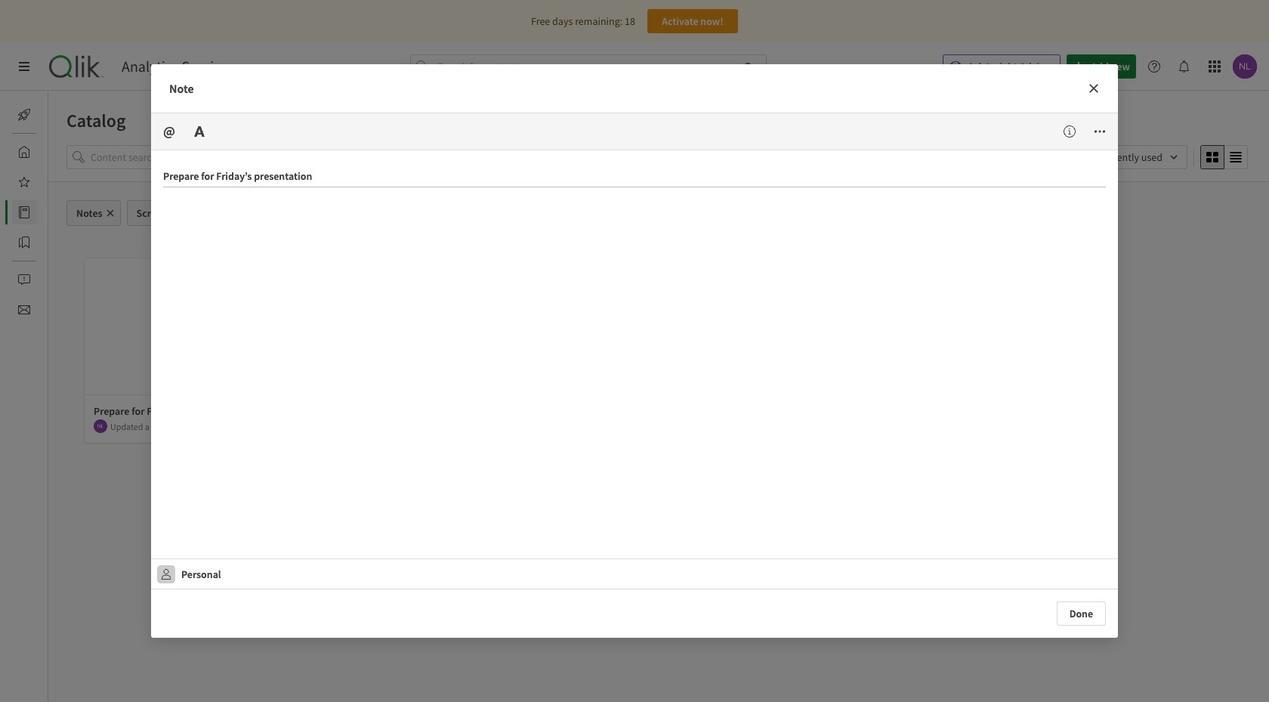 Task type: locate. For each thing, give the bounding box(es) containing it.
subscriptions image
[[18, 304, 30, 316]]

filters region
[[48, 142, 1270, 181]]

switch view group
[[1201, 145, 1249, 169]]

dialog
[[151, 64, 1119, 638]]

collections image
[[18, 237, 30, 249]]

Content search text field
[[91, 145, 218, 169]]

catalog image
[[18, 206, 30, 218]]

noah lott element
[[94, 419, 107, 433]]

item.dataset group
[[320, 258, 538, 444]]

details image
[[1064, 125, 1076, 138]]

home image
[[18, 146, 30, 158]]

noah lott image
[[94, 419, 107, 433]]

getting started image
[[18, 109, 30, 121]]

insert mention element
[[157, 119, 187, 144]]

analytics services element
[[122, 57, 234, 76]]

alerts image
[[18, 274, 30, 286]]

Note title text field
[[163, 162, 1106, 187]]

recently used image
[[1092, 145, 1188, 169]]



Task type: describe. For each thing, give the bounding box(es) containing it.
list view image
[[1230, 151, 1242, 163]]

open sidebar menu image
[[18, 60, 30, 73]]

favorites image
[[18, 176, 30, 188]]

tile view image
[[1207, 151, 1219, 163]]

home badge image
[[744, 63, 752, 70]]

navigation pane element
[[0, 97, 48, 328]]

close image
[[1088, 82, 1100, 94]]

toggle formatting image
[[193, 125, 205, 138]]



Task type: vqa. For each thing, say whether or not it's contained in the screenshot.
how do i define data associations? Image
no



